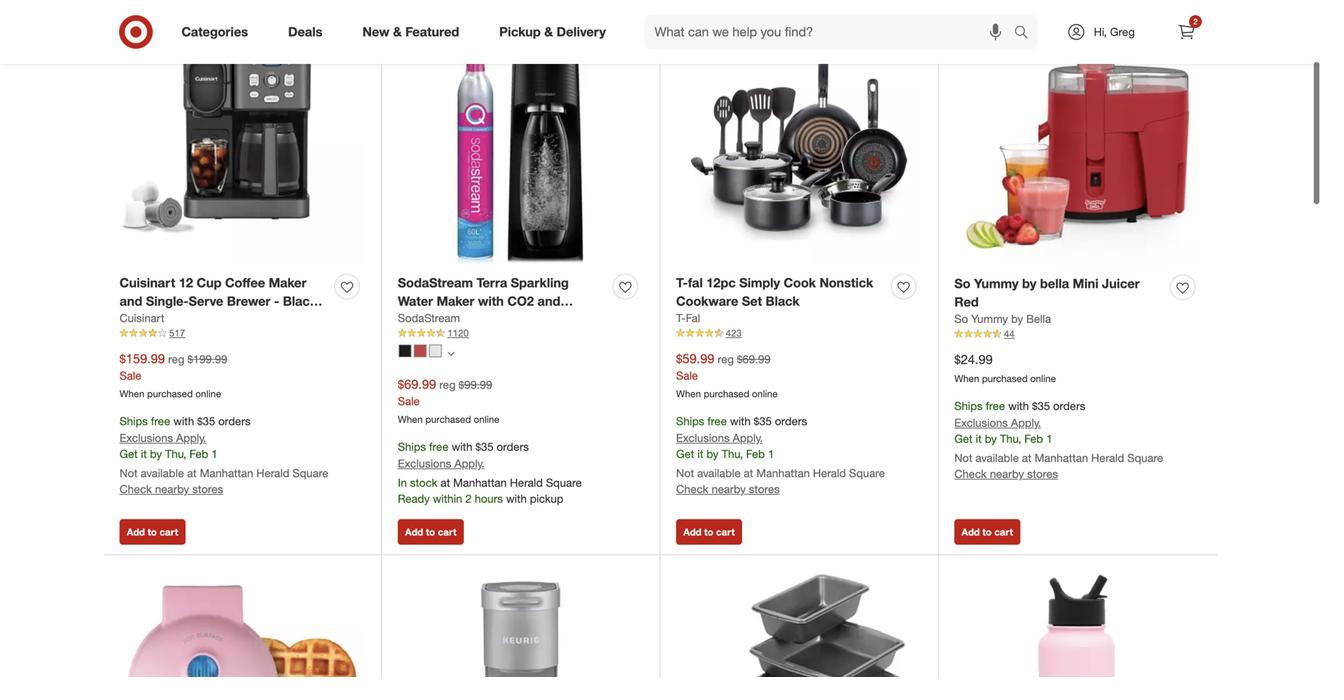 Task type: describe. For each thing, give the bounding box(es) containing it.
red
[[955, 294, 979, 310]]

manhattan for single-
[[200, 466, 253, 480]]

ss-
[[222, 312, 244, 327]]

black image
[[399, 345, 412, 357]]

at for cookware
[[744, 466, 753, 480]]

free for so yummy by bella mini juicer red
[[986, 399, 1005, 413]]

thu, for single-
[[165, 447, 187, 461]]

pickup & delivery link
[[486, 14, 626, 50]]

4 to from the left
[[983, 526, 992, 538]]

1120 link
[[398, 327, 644, 341]]

4 add to cart from the left
[[962, 526, 1013, 538]]

simply
[[739, 275, 780, 291]]

add to cart button for $69.99
[[398, 519, 464, 545]]

423 link
[[676, 327, 923, 341]]

cuisinart link
[[120, 311, 165, 327]]

& for new
[[393, 24, 402, 40]]

ships for sodastream terra sparkling water maker with co2 and carbonating bottle
[[398, 440, 426, 454]]

ships free with $35 orders exclusions apply. in stock at  manhattan herald square ready within 2 hours with pickup
[[398, 440, 582, 506]]

44
[[1004, 328, 1015, 340]]

cuisinart 12 cup coffee maker and single-serve brewer - black stainless steel - ss-16bks
[[120, 275, 317, 327]]

hi,
[[1094, 25, 1107, 39]]

free for t-fal 12pc simply cook nonstick cookware set black
[[708, 414, 727, 428]]

bella
[[1027, 312, 1051, 326]]

manhattan for red
[[1035, 451, 1088, 465]]

reg for $69.99
[[439, 378, 456, 392]]

$24.99 when purchased online
[[955, 352, 1056, 385]]

cart for $159.99
[[160, 526, 178, 538]]

not for cuisinart 12 cup coffee maker and single-serve brewer - black stainless steel - ss-16bks
[[120, 466, 138, 480]]

steel
[[179, 312, 209, 327]]

t- for fal
[[676, 275, 688, 291]]

online inside '$24.99 when purchased online'
[[1031, 373, 1056, 385]]

ships for t-fal 12pc simply cook nonstick cookware set black
[[676, 414, 705, 428]]

& for pickup
[[544, 24, 553, 40]]

herald inside ships free with $35 orders exclusions apply. in stock at  manhattan herald square ready within 2 hours with pickup
[[510, 476, 543, 490]]

orders for cookware
[[775, 414, 807, 428]]

not for t-fal 12pc simply cook nonstick cookware set black
[[676, 466, 694, 480]]

fal
[[686, 311, 700, 325]]

so for so yummy by bella mini juicer red
[[955, 276, 971, 292]]

when for sodastream terra sparkling water maker with co2 and carbonating bottle
[[398, 414, 423, 426]]

t-fal 12pc simply cook nonstick cookware set black
[[676, 275, 874, 309]]

sale for $159.99
[[120, 369, 141, 383]]

ready
[[398, 492, 430, 506]]

greg
[[1110, 25, 1135, 39]]

hours
[[475, 492, 503, 506]]

4 cart from the left
[[995, 526, 1013, 538]]

2 link
[[1169, 14, 1205, 50]]

online for t-fal 12pc simply cook nonstick cookware set black
[[752, 388, 778, 400]]

black inside t-fal 12pc simply cook nonstick cookware set black
[[766, 293, 800, 309]]

serve
[[189, 293, 223, 309]]

to for $59.99
[[704, 526, 714, 538]]

feb for red
[[1025, 432, 1043, 446]]

it for t-fal 12pc simply cook nonstick cookware set black
[[698, 447, 704, 461]]

exclusions apply. button for cuisinart 12 cup coffee maker and single-serve brewer - black stainless steel - ss-16bks
[[120, 430, 206, 446]]

exclusions for t-fal 12pc simply cook nonstick cookware set black
[[676, 431, 730, 445]]

square inside ships free with $35 orders exclusions apply. in stock at  manhattan herald square ready within 2 hours with pickup
[[546, 476, 582, 490]]

by inside so yummy by bella mini juicer red
[[1022, 276, 1037, 292]]

cuisinart 12 cup coffee maker and single-serve brewer - black stainless steel - ss-16bks link
[[120, 274, 328, 327]]

orders for single-
[[218, 414, 251, 428]]

pickup
[[530, 492, 564, 506]]

sodastream terra sparkling water maker with co2 and carbonating bottle link
[[398, 274, 607, 327]]

add to cart button for $159.99
[[120, 519, 185, 545]]

deals link
[[275, 14, 343, 50]]

sodastream for sodastream terra sparkling water maker with co2 and carbonating bottle
[[398, 275, 473, 291]]

1 for cookware
[[768, 447, 774, 461]]

by for cuisinart 12 cup coffee maker and single-serve brewer - black stainless steel - ss-16bks
[[150, 447, 162, 461]]

2 inside ships free with $35 orders exclusions apply. in stock at  manhattan herald square ready within 2 hours with pickup
[[466, 492, 472, 506]]

available for cuisinart 12 cup coffee maker and single-serve brewer - black stainless steel - ss-16bks
[[141, 466, 184, 480]]

square for so yummy by bella mini juicer red
[[1128, 451, 1164, 465]]

water
[[398, 293, 433, 309]]

check nearby stores button for red
[[955, 466, 1058, 482]]

black inside cuisinart 12 cup coffee maker and single-serve brewer - black stainless steel - ss-16bks
[[283, 293, 317, 309]]

mini
[[1073, 276, 1099, 292]]

apply. for red
[[1011, 416, 1041, 430]]

$24.99
[[955, 352, 993, 367]]

pickup
[[499, 24, 541, 40]]

check for t-fal 12pc simply cook nonstick cookware set black
[[676, 482, 709, 496]]

so yummy by bella
[[955, 312, 1051, 326]]

search
[[1007, 26, 1046, 41]]

1 horizontal spatial 2
[[1194, 16, 1198, 26]]

search button
[[1007, 14, 1046, 53]]

$35 for cookware
[[754, 414, 772, 428]]

517
[[169, 327, 185, 339]]

red image
[[414, 345, 427, 357]]

stainless
[[120, 312, 175, 327]]

$59.99
[[676, 351, 715, 367]]

1120
[[448, 327, 469, 339]]

nonstick
[[820, 275, 874, 291]]

1 for single-
[[211, 447, 218, 461]]

4 add to cart button from the left
[[955, 519, 1021, 545]]

categories
[[182, 24, 248, 40]]

it for cuisinart 12 cup coffee maker and single-serve brewer - black stainless steel - ss-16bks
[[141, 447, 147, 461]]

at for red
[[1022, 451, 1032, 465]]

categories link
[[168, 14, 268, 50]]

terra
[[477, 275, 507, 291]]

$199.99
[[188, 352, 227, 366]]

12
[[179, 275, 193, 291]]

all colors image
[[448, 351, 455, 358]]

with right hours
[[506, 492, 527, 506]]

in
[[398, 476, 407, 490]]

t-fal
[[676, 311, 700, 325]]

add for $59.99
[[684, 526, 702, 538]]

$99.99
[[459, 378, 492, 392]]

nearby for single-
[[155, 482, 189, 496]]

check for so yummy by bella mini juicer red
[[955, 467, 987, 481]]

hi, greg
[[1094, 25, 1135, 39]]

reg for $59.99
[[718, 352, 734, 366]]

free for cuisinart 12 cup coffee maker and single-serve brewer - black stainless steel - ss-16bks
[[151, 414, 170, 428]]

12pc
[[707, 275, 736, 291]]

$69.99 inside '$59.99 reg $69.99 sale when purchased online'
[[737, 352, 771, 366]]

carbonating
[[398, 312, 474, 327]]

manhattan inside ships free with $35 orders exclusions apply. in stock at  manhattan herald square ready within 2 hours with pickup
[[453, 476, 507, 490]]

$69.99 reg $99.99 sale when purchased online
[[398, 377, 500, 426]]

when inside '$24.99 when purchased online'
[[955, 373, 980, 385]]

with for cuisinart 12 cup coffee maker and single-serve brewer - black stainless steel - ss-16bks
[[173, 414, 194, 428]]

purchased for sodastream terra sparkling water maker with co2 and carbonating bottle
[[426, 414, 471, 426]]

get for so yummy by bella mini juicer red
[[955, 432, 973, 446]]

exclusions for cuisinart 12 cup coffee maker and single-serve brewer - black stainless steel - ss-16bks
[[120, 431, 173, 445]]

add for $69.99
[[405, 526, 423, 538]]

stores for red
[[1027, 467, 1058, 481]]

herald for so yummy by bella mini juicer red
[[1092, 451, 1125, 465]]

$35 for red
[[1032, 399, 1050, 413]]

fal
[[688, 275, 703, 291]]

stock
[[410, 476, 438, 490]]

$35 for co2
[[476, 440, 494, 454]]



Task type: locate. For each thing, give the bounding box(es) containing it.
sodastream link
[[398, 311, 460, 327]]

1 vertical spatial so
[[955, 312, 968, 326]]

apply. for cookware
[[733, 431, 763, 445]]

apply. down '$24.99 when purchased online'
[[1011, 416, 1041, 430]]

online for cuisinart 12 cup coffee maker and single-serve brewer - black stainless steel - ss-16bks
[[196, 388, 221, 400]]

$159.99
[[120, 351, 165, 367]]

add to cart
[[127, 526, 178, 538], [405, 526, 457, 538], [684, 526, 735, 538], [962, 526, 1013, 538]]

1 and from the left
[[120, 293, 142, 309]]

to for $159.99
[[148, 526, 157, 538]]

orders down $199.99
[[218, 414, 251, 428]]

2 horizontal spatial it
[[976, 432, 982, 446]]

t-fal 12pc simply cook nonstick cookware set black link
[[676, 274, 885, 311]]

herald for t-fal 12pc simply cook nonstick cookware set black
[[813, 466, 846, 480]]

1 to from the left
[[148, 526, 157, 538]]

sodastream for sodastream
[[398, 311, 460, 325]]

cart for $69.99
[[438, 526, 457, 538]]

check for cuisinart 12 cup coffee maker and single-serve brewer - black stainless steel - ss-16bks
[[120, 482, 152, 496]]

reg left $99.99
[[439, 378, 456, 392]]

423
[[726, 327, 742, 339]]

online inside $159.99 reg $199.99 sale when purchased online
[[196, 388, 221, 400]]

when inside '$59.99 reg $69.99 sale when purchased online'
[[676, 388, 701, 400]]

t-
[[676, 275, 688, 291], [676, 311, 686, 325]]

1 & from the left
[[393, 24, 402, 40]]

2 horizontal spatial reg
[[718, 352, 734, 366]]

1 horizontal spatial feb
[[746, 447, 765, 461]]

when down $24.99
[[955, 373, 980, 385]]

1 vertical spatial yummy
[[971, 312, 1008, 326]]

sodastream down water
[[398, 311, 460, 325]]

sodastream up water
[[398, 275, 473, 291]]

keurig k-mini single-serve k-cup pod coffee maker image
[[398, 571, 644, 678], [398, 571, 644, 678]]

with down $159.99 reg $199.99 sale when purchased online
[[173, 414, 194, 428]]

1 cart from the left
[[160, 526, 178, 538]]

sodastream terra sparkling water maker with co2 and carbonating bottle
[[398, 275, 569, 327]]

2 horizontal spatial not
[[955, 451, 973, 465]]

maker inside sodastream terra sparkling water maker with co2 and carbonating bottle
[[437, 293, 475, 309]]

0 horizontal spatial 2
[[466, 492, 472, 506]]

2 t- from the top
[[676, 311, 686, 325]]

get for t-fal 12pc simply cook nonstick cookware set black
[[676, 447, 694, 461]]

2 horizontal spatial stores
[[1027, 467, 1058, 481]]

t- for fal
[[676, 311, 686, 325]]

maker for -
[[269, 275, 307, 291]]

2 cart from the left
[[438, 526, 457, 538]]

2 horizontal spatial 1
[[1047, 432, 1053, 446]]

reg inside $69.99 reg $99.99 sale when purchased online
[[439, 378, 456, 392]]

1 add to cart from the left
[[127, 526, 178, 538]]

sale down $159.99
[[120, 369, 141, 383]]

cart
[[160, 526, 178, 538], [438, 526, 457, 538], [716, 526, 735, 538], [995, 526, 1013, 538]]

cuisinart 12 cup coffee maker and single-serve brewer - black stainless steel - ss-16bks image
[[120, 18, 366, 265], [120, 18, 366, 265]]

bottle
[[477, 312, 514, 327]]

0 vertical spatial sodastream
[[398, 275, 473, 291]]

$35 down '$59.99 reg $69.99 sale when purchased online'
[[754, 414, 772, 428]]

when up the in
[[398, 414, 423, 426]]

1 sodastream from the top
[[398, 275, 473, 291]]

sale inside $69.99 reg $99.99 sale when purchased online
[[398, 395, 420, 409]]

1 horizontal spatial maker
[[437, 293, 475, 309]]

1 add from the left
[[127, 526, 145, 538]]

2 horizontal spatial get
[[955, 432, 973, 446]]

and inside sodastream terra sparkling water maker with co2 and carbonating bottle
[[538, 293, 561, 309]]

cart for $59.99
[[716, 526, 735, 538]]

it for so yummy by bella mini juicer red
[[976, 432, 982, 446]]

at inside ships free with $35 orders exclusions apply. in stock at  manhattan herald square ready within 2 hours with pickup
[[441, 476, 450, 490]]

ships down $159.99 reg $199.99 sale when purchased online
[[120, 414, 148, 428]]

2 add to cart from the left
[[405, 526, 457, 538]]

orders
[[1053, 399, 1086, 413], [218, 414, 251, 428], [775, 414, 807, 428], [497, 440, 529, 454]]

and inside cuisinart 12 cup coffee maker and single-serve brewer - black stainless steel - ss-16bks
[[120, 293, 142, 309]]

0 vertical spatial yummy
[[974, 276, 1019, 292]]

1 horizontal spatial not
[[676, 466, 694, 480]]

2 left hours
[[466, 492, 472, 506]]

2 cuisinart from the top
[[120, 311, 165, 325]]

0 horizontal spatial stores
[[192, 482, 223, 496]]

purchased down $99.99
[[426, 414, 471, 426]]

sale for $59.99
[[676, 369, 698, 383]]

so
[[955, 276, 971, 292], [955, 312, 968, 326]]

new
[[363, 24, 390, 40]]

exclusions for sodastream terra sparkling water maker with co2 and carbonating bottle
[[398, 457, 451, 471]]

cuisinart inside cuisinart 12 cup coffee maker and single-serve brewer - black stainless steel - ss-16bks
[[120, 275, 175, 291]]

sodastream terra sparkling water maker with co2 and carbonating bottle image
[[398, 18, 644, 265], [398, 18, 644, 265]]

t-fal 12pc simply cook nonstick cookware set black image
[[676, 18, 923, 265], [676, 18, 923, 265]]

cuisinart
[[120, 275, 175, 291], [120, 311, 165, 325]]

2 add to cart button from the left
[[398, 519, 464, 545]]

- up "16bks" at the left
[[274, 293, 279, 309]]

2 horizontal spatial check nearby stores button
[[955, 466, 1058, 482]]

0 horizontal spatial ships free with $35 orders exclusions apply. get it by thu, feb 1 not available at manhattan herald square check nearby stores
[[120, 414, 329, 496]]

ships down '$59.99 reg $69.99 sale when purchased online'
[[676, 414, 705, 428]]

free
[[986, 399, 1005, 413], [151, 414, 170, 428], [708, 414, 727, 428], [429, 440, 449, 454]]

4 add from the left
[[962, 526, 980, 538]]

What can we help you find? suggestions appear below search field
[[645, 14, 1018, 50]]

feb for single-
[[190, 447, 208, 461]]

0 horizontal spatial thu,
[[165, 447, 187, 461]]

add to cart for $59.99
[[684, 526, 735, 538]]

0 horizontal spatial &
[[393, 24, 402, 40]]

ships up the in
[[398, 440, 426, 454]]

1 horizontal spatial -
[[274, 293, 279, 309]]

add
[[127, 526, 145, 538], [405, 526, 423, 538], [684, 526, 702, 538], [962, 526, 980, 538]]

$35 up hours
[[476, 440, 494, 454]]

purchased for cuisinart 12 cup coffee maker and single-serve brewer - black stainless steel - ss-16bks
[[147, 388, 193, 400]]

exclusions apply. button for so yummy by bella mini juicer red
[[955, 415, 1041, 431]]

exclusions apply. button down '$59.99 reg $69.99 sale when purchased online'
[[676, 430, 763, 446]]

-
[[274, 293, 279, 309], [213, 312, 218, 327]]

black
[[283, 293, 317, 309], [766, 293, 800, 309]]

stores for cookware
[[749, 482, 780, 496]]

0 horizontal spatial not
[[120, 466, 138, 480]]

1 horizontal spatial and
[[538, 293, 561, 309]]

$35 down $159.99 reg $199.99 sale when purchased online
[[197, 414, 215, 428]]

cuisinart up single-
[[120, 275, 175, 291]]

so inside so yummy by bella mini juicer red
[[955, 276, 971, 292]]

when for t-fal 12pc simply cook nonstick cookware set black
[[676, 388, 701, 400]]

when down $159.99
[[120, 388, 145, 400]]

maker right the coffee
[[269, 275, 307, 291]]

0 horizontal spatial $69.99
[[398, 377, 436, 392]]

free down '$59.99 reg $69.99 sale when purchased online'
[[708, 414, 727, 428]]

0 horizontal spatial get
[[120, 447, 138, 461]]

exclusions
[[955, 416, 1008, 430], [120, 431, 173, 445], [676, 431, 730, 445], [398, 457, 451, 471]]

2 add from the left
[[405, 526, 423, 538]]

0 vertical spatial t-
[[676, 275, 688, 291]]

1 horizontal spatial check nearby stores button
[[676, 481, 780, 497]]

online down 44 link
[[1031, 373, 1056, 385]]

t- up cookware
[[676, 275, 688, 291]]

sodastream
[[398, 275, 473, 291], [398, 311, 460, 325]]

44 link
[[955, 327, 1202, 341]]

maker up 'carbonating' on the left top
[[437, 293, 475, 309]]

1 black from the left
[[283, 293, 317, 309]]

$35 for single-
[[197, 414, 215, 428]]

orders up hours
[[497, 440, 529, 454]]

0 vertical spatial $69.99
[[737, 352, 771, 366]]

sale
[[120, 369, 141, 383], [676, 369, 698, 383], [398, 395, 420, 409]]

2 horizontal spatial thu,
[[1000, 432, 1022, 446]]

0 horizontal spatial sale
[[120, 369, 141, 383]]

2 horizontal spatial sale
[[676, 369, 698, 383]]

with down $69.99 reg $99.99 sale when purchased online
[[452, 440, 473, 454]]

0 vertical spatial so
[[955, 276, 971, 292]]

0 horizontal spatial nearby
[[155, 482, 189, 496]]

& right pickup
[[544, 24, 553, 40]]

free down $159.99 reg $199.99 sale when purchased online
[[151, 414, 170, 428]]

sale inside '$59.99 reg $69.99 sale when purchased online'
[[676, 369, 698, 383]]

0 horizontal spatial feb
[[190, 447, 208, 461]]

t- inside t-fal 12pc simply cook nonstick cookware set black
[[676, 275, 688, 291]]

online for sodastream terra sparkling water maker with co2 and carbonating bottle
[[474, 414, 500, 426]]

ships free with $35 orders exclusions apply. get it by thu, feb 1 not available at manhattan herald square check nearby stores for cookware
[[676, 414, 885, 496]]

juicer
[[1102, 276, 1140, 292]]

exclusions up stock
[[398, 457, 451, 471]]

yummy up 44
[[971, 312, 1008, 326]]

3 to from the left
[[704, 526, 714, 538]]

ships inside ships free with $35 orders exclusions apply. in stock at  manhattan herald square ready within 2 hours with pickup
[[398, 440, 426, 454]]

1 add to cart button from the left
[[120, 519, 185, 545]]

2 black from the left
[[766, 293, 800, 309]]

0 horizontal spatial -
[[213, 312, 218, 327]]

sale for $69.99
[[398, 395, 420, 409]]

yummy for so yummy by bella
[[971, 312, 1008, 326]]

0 vertical spatial -
[[274, 293, 279, 309]]

2 horizontal spatial available
[[976, 451, 1019, 465]]

517 link
[[120, 327, 366, 341]]

sparkling
[[511, 275, 569, 291]]

2 so from the top
[[955, 312, 968, 326]]

check nearby stores button for cookware
[[676, 481, 780, 497]]

ships for cuisinart 12 cup coffee maker and single-serve brewer - black stainless steel - ss-16bks
[[120, 414, 148, 428]]

purchased inside $159.99 reg $199.99 sale when purchased online
[[147, 388, 193, 400]]

free up stock
[[429, 440, 449, 454]]

2 to from the left
[[426, 526, 435, 538]]

3 cart from the left
[[716, 526, 735, 538]]

with
[[478, 293, 504, 309], [1009, 399, 1029, 413], [173, 414, 194, 428], [730, 414, 751, 428], [452, 440, 473, 454], [506, 492, 527, 506]]

apply. down $159.99 reg $199.99 sale when purchased online
[[176, 431, 206, 445]]

when inside $159.99 reg $199.99 sale when purchased online
[[120, 388, 145, 400]]

0 horizontal spatial 1
[[211, 447, 218, 461]]

t- down cookware
[[676, 311, 686, 325]]

- left ss-
[[213, 312, 218, 327]]

orders down '$59.99 reg $69.99 sale when purchased online'
[[775, 414, 807, 428]]

check nearby stores button for single-
[[120, 481, 223, 497]]

and down sparkling
[[538, 293, 561, 309]]

not for so yummy by bella mini juicer red
[[955, 451, 973, 465]]

cook
[[784, 275, 816, 291]]

reg inside $159.99 reg $199.99 sale when purchased online
[[168, 352, 184, 366]]

and up cuisinart link
[[120, 293, 142, 309]]

square for t-fal 12pc simply cook nonstick cookware set black
[[849, 466, 885, 480]]

reg for $159.99
[[168, 352, 184, 366]]

sodastream inside sodastream terra sparkling water maker with co2 and carbonating bottle
[[398, 275, 473, 291]]

1 horizontal spatial black
[[766, 293, 800, 309]]

exclusions apply. button for sodastream terra sparkling water maker with co2 and carbonating bottle
[[398, 456, 485, 472]]

deals
[[288, 24, 323, 40]]

free down '$24.99 when purchased online'
[[986, 399, 1005, 413]]

available
[[976, 451, 1019, 465], [141, 466, 184, 480], [697, 466, 741, 480]]

0 horizontal spatial check nearby stores button
[[120, 481, 223, 497]]

black down cook
[[766, 293, 800, 309]]

feb
[[1025, 432, 1043, 446], [190, 447, 208, 461], [746, 447, 765, 461]]

1 horizontal spatial available
[[697, 466, 741, 480]]

apply. for co2
[[455, 457, 485, 471]]

maker
[[269, 275, 307, 291], [437, 293, 475, 309]]

$69.99 down 423
[[737, 352, 771, 366]]

exclusions apply. button up stock
[[398, 456, 485, 472]]

ships for so yummy by bella mini juicer red
[[955, 399, 983, 413]]

$59.99 reg $69.99 sale when purchased online
[[676, 351, 778, 400]]

purchased for t-fal 12pc simply cook nonstick cookware set black
[[704, 388, 750, 400]]

yummy inside so yummy by bella mini juicer red
[[974, 276, 1019, 292]]

3 add from the left
[[684, 526, 702, 538]]

stores for single-
[[192, 482, 223, 496]]

apply. down '$59.99 reg $69.99 sale when purchased online'
[[733, 431, 763, 445]]

0 horizontal spatial and
[[120, 293, 142, 309]]

sale down black image
[[398, 395, 420, 409]]

0 vertical spatial cuisinart
[[120, 275, 175, 291]]

get for cuisinart 12 cup coffee maker and single-serve brewer - black stainless steel - ss-16bks
[[120, 447, 138, 461]]

thu, for cookware
[[722, 447, 743, 461]]

dash heart mini waffle maker image
[[120, 571, 366, 678], [120, 571, 366, 678]]

within
[[433, 492, 462, 506]]

orders down 44 link
[[1053, 399, 1086, 413]]

1 vertical spatial $69.99
[[398, 377, 436, 392]]

so down 'red'
[[955, 312, 968, 326]]

1 horizontal spatial ships free with $35 orders exclusions apply. get it by thu, feb 1 not available at manhattan herald square check nearby stores
[[676, 414, 885, 496]]

exclusions apply. button for t-fal 12pc simply cook nonstick cookware set black
[[676, 430, 763, 446]]

online inside $69.99 reg $99.99 sale when purchased online
[[474, 414, 500, 426]]

2 horizontal spatial check
[[955, 467, 987, 481]]

1 cuisinart from the top
[[120, 275, 175, 291]]

1 horizontal spatial thu,
[[722, 447, 743, 461]]

sale inside $159.99 reg $199.99 sale when purchased online
[[120, 369, 141, 383]]

cuisinart for cuisinart 12 cup coffee maker and single-serve brewer - black stainless steel - ss-16bks
[[120, 275, 175, 291]]

add to cart button for $59.99
[[676, 519, 742, 545]]

brewer
[[227, 293, 271, 309]]

add to cart for $69.99
[[405, 526, 457, 538]]

cuisinart for cuisinart
[[120, 311, 165, 325]]

pickup & delivery
[[499, 24, 606, 40]]

it
[[976, 432, 982, 446], [141, 447, 147, 461], [698, 447, 704, 461]]

1 horizontal spatial nearby
[[712, 482, 746, 496]]

2 horizontal spatial nearby
[[990, 467, 1024, 481]]

new & featured
[[363, 24, 459, 40]]

with for so yummy by bella mini juicer red
[[1009, 399, 1029, 413]]

exclusions inside ships free with $35 orders exclusions apply. in stock at  manhattan herald square ready within 2 hours with pickup
[[398, 457, 451, 471]]

manhattan
[[1035, 451, 1088, 465], [200, 466, 253, 480], [757, 466, 810, 480], [453, 476, 507, 490]]

yummy for so yummy by bella mini juicer red
[[974, 276, 1019, 292]]

nearby for red
[[990, 467, 1024, 481]]

1 horizontal spatial reg
[[439, 378, 456, 392]]

online down $99.99
[[474, 414, 500, 426]]

0 horizontal spatial it
[[141, 447, 147, 461]]

reg
[[168, 352, 184, 366], [718, 352, 734, 366], [439, 378, 456, 392]]

1 for red
[[1047, 432, 1053, 446]]

with down '$59.99 reg $69.99 sale when purchased online'
[[730, 414, 751, 428]]

$35 inside ships free with $35 orders exclusions apply. in stock at  manhattan herald square ready within 2 hours with pickup
[[476, 440, 494, 454]]

reg inside '$59.99 reg $69.99 sale when purchased online'
[[718, 352, 734, 366]]

cup
[[197, 275, 222, 291]]

wilton ultra bake pro 4pc bakeware set image
[[676, 571, 923, 678], [676, 571, 923, 678]]

available for so yummy by bella mini juicer red
[[976, 451, 1019, 465]]

so yummy by bella mini juicer red link
[[955, 275, 1164, 311]]

square for cuisinart 12 cup coffee maker and single-serve brewer - black stainless steel - ss-16bks
[[293, 466, 329, 480]]

& right new on the left of the page
[[393, 24, 402, 40]]

when for cuisinart 12 cup coffee maker and single-serve brewer - black stainless steel - ss-16bks
[[120, 388, 145, 400]]

apply. for single-
[[176, 431, 206, 445]]

2 horizontal spatial feb
[[1025, 432, 1043, 446]]

1 horizontal spatial &
[[544, 24, 553, 40]]

nearby for cookware
[[712, 482, 746, 496]]

and
[[120, 293, 142, 309], [538, 293, 561, 309]]

3 add to cart button from the left
[[676, 519, 742, 545]]

check
[[955, 467, 987, 481], [120, 482, 152, 496], [676, 482, 709, 496]]

0 horizontal spatial available
[[141, 466, 184, 480]]

at for single-
[[187, 466, 197, 480]]

exclusions apply. button down '$24.99 when purchased online'
[[955, 415, 1041, 431]]

ships down $24.99
[[955, 399, 983, 413]]

when inside $69.99 reg $99.99 sale when purchased online
[[398, 414, 423, 426]]

2 sodastream from the top
[[398, 311, 460, 325]]

1 vertical spatial t-
[[676, 311, 686, 325]]

ships free with $35 orders exclusions apply. get it by thu, feb 1 not available at manhattan herald square check nearby stores for single-
[[120, 414, 329, 496]]

1 horizontal spatial it
[[698, 447, 704, 461]]

thu, down '$24.99 when purchased online'
[[1000, 432, 1022, 446]]

exclusions down '$59.99 reg $69.99 sale when purchased online'
[[676, 431, 730, 445]]

3 add to cart from the left
[[684, 526, 735, 538]]

1 so from the top
[[955, 276, 971, 292]]

add to cart button
[[120, 519, 185, 545], [398, 519, 464, 545], [676, 519, 742, 545], [955, 519, 1021, 545]]

thu, down $159.99 reg $199.99 sale when purchased online
[[165, 447, 187, 461]]

cookware
[[676, 293, 739, 309]]

1 t- from the top
[[676, 275, 688, 291]]

all colors element
[[448, 348, 455, 358]]

1 horizontal spatial sale
[[398, 395, 420, 409]]

$69.99 inside $69.99 reg $99.99 sale when purchased online
[[398, 377, 436, 392]]

$69.99 down red icon
[[398, 377, 436, 392]]

by for so yummy by bella mini juicer red
[[985, 432, 997, 446]]

herald
[[1092, 451, 1125, 465], [257, 466, 289, 480], [813, 466, 846, 480], [510, 476, 543, 490]]

thu, down '$59.99 reg $69.99 sale when purchased online'
[[722, 447, 743, 461]]

0 horizontal spatial black
[[283, 293, 317, 309]]

exclusions down '$24.99 when purchased online'
[[955, 416, 1008, 430]]

thu,
[[1000, 432, 1022, 446], [165, 447, 187, 461], [722, 447, 743, 461]]

1 vertical spatial 2
[[466, 492, 472, 506]]

single-
[[146, 293, 189, 309]]

0 horizontal spatial reg
[[168, 352, 184, 366]]

check nearby stores button
[[955, 466, 1058, 482], [120, 481, 223, 497], [676, 481, 780, 497]]

16bks
[[243, 312, 284, 327]]

so yummy by bella link
[[955, 311, 1051, 327]]

maker inside cuisinart 12 cup coffee maker and single-serve brewer - black stainless steel - ss-16bks
[[269, 275, 307, 291]]

available for t-fal 12pc simply cook nonstick cookware set black
[[697, 466, 741, 480]]

co2
[[508, 293, 534, 309]]

1 vertical spatial -
[[213, 312, 218, 327]]

2 right greg
[[1194, 16, 1198, 26]]

$35 down '$24.99 when purchased online'
[[1032, 399, 1050, 413]]

2 and from the left
[[538, 293, 561, 309]]

yummy up 'red'
[[974, 276, 1019, 292]]

orders inside ships free with $35 orders exclusions apply. in stock at  manhattan herald square ready within 2 hours with pickup
[[497, 440, 529, 454]]

reg down 517
[[168, 352, 184, 366]]

0 vertical spatial maker
[[269, 275, 307, 291]]

feb for cookware
[[746, 447, 765, 461]]

1 horizontal spatial get
[[676, 447, 694, 461]]

delivery
[[557, 24, 606, 40]]

purchased down $59.99
[[704, 388, 750, 400]]

exclusions apply. button
[[955, 415, 1041, 431], [120, 430, 206, 446], [676, 430, 763, 446], [398, 456, 485, 472]]

1 vertical spatial cuisinart
[[120, 311, 165, 325]]

when
[[955, 373, 980, 385], [120, 388, 145, 400], [676, 388, 701, 400], [398, 414, 423, 426]]

1 horizontal spatial check
[[676, 482, 709, 496]]

purchased down $24.99
[[982, 373, 1028, 385]]

so up 'red'
[[955, 276, 971, 292]]

free inside ships free with $35 orders exclusions apply. in stock at  manhattan herald square ready within 2 hours with pickup
[[429, 440, 449, 454]]

coffee
[[225, 275, 265, 291]]

reg down 423
[[718, 352, 734, 366]]

online
[[1031, 373, 1056, 385], [196, 388, 221, 400], [752, 388, 778, 400], [474, 414, 500, 426]]

online inside '$59.99 reg $69.99 sale when purchased online'
[[752, 388, 778, 400]]

bella
[[1040, 276, 1069, 292]]

1 vertical spatial maker
[[437, 293, 475, 309]]

apply. inside ships free with $35 orders exclusions apply. in stock at  manhattan herald square ready within 2 hours with pickup
[[455, 457, 485, 471]]

exclusions apply. button down $159.99 reg $199.99 sale when purchased online
[[120, 430, 206, 446]]

so yummy by bella mini juicer red
[[955, 276, 1140, 310]]

sale down $59.99
[[676, 369, 698, 383]]

orders for red
[[1053, 399, 1086, 413]]

herald for cuisinart 12 cup coffee maker and single-serve brewer - black stainless steel - ss-16bks
[[257, 466, 289, 480]]

so yummy by bella mini juicer red image
[[955, 18, 1202, 266], [955, 18, 1202, 266]]

$159.99 reg $199.99 sale when purchased online
[[120, 351, 227, 400]]

1 vertical spatial sodastream
[[398, 311, 460, 325]]

white/gold image
[[429, 345, 442, 357]]

with inside sodastream terra sparkling water maker with co2 and carbonating bottle
[[478, 293, 504, 309]]

when down $59.99
[[676, 388, 701, 400]]

with down '$24.99 when purchased online'
[[1009, 399, 1029, 413]]

purchased inside $69.99 reg $99.99 sale when purchased online
[[426, 414, 471, 426]]

2 & from the left
[[544, 24, 553, 40]]

0 horizontal spatial maker
[[269, 275, 307, 291]]

online down 423 link
[[752, 388, 778, 400]]

1 horizontal spatial stores
[[749, 482, 780, 496]]

online down $199.99
[[196, 388, 221, 400]]

1 horizontal spatial $69.99
[[737, 352, 771, 366]]

2
[[1194, 16, 1198, 26], [466, 492, 472, 506]]

black up "16bks" at the left
[[283, 293, 317, 309]]

set
[[742, 293, 762, 309]]

simple modern summit 32oz stainless steel water bottle with straw lid image
[[955, 571, 1202, 678], [955, 571, 1202, 678]]

ships free with $35 orders exclusions apply. get it by thu, feb 1 not available at manhattan herald square check nearby stores
[[955, 399, 1164, 481], [120, 414, 329, 496], [676, 414, 885, 496]]

by
[[1022, 276, 1037, 292], [1011, 312, 1023, 326], [985, 432, 997, 446], [150, 447, 162, 461], [707, 447, 719, 461]]

purchased inside '$59.99 reg $69.99 sale when purchased online'
[[704, 388, 750, 400]]

cuisinart down single-
[[120, 311, 165, 325]]

thu, for red
[[1000, 432, 1022, 446]]

t-fal link
[[676, 311, 700, 327]]

to for $69.99
[[426, 526, 435, 538]]

1 horizontal spatial 1
[[768, 447, 774, 461]]

so for so yummy by bella
[[955, 312, 968, 326]]

new & featured link
[[349, 14, 479, 50]]

purchased inside '$24.99 when purchased online'
[[982, 373, 1028, 385]]

2 horizontal spatial ships free with $35 orders exclusions apply. get it by thu, feb 1 not available at manhattan herald square check nearby stores
[[955, 399, 1164, 481]]

exclusions down $159.99 reg $199.99 sale when purchased online
[[120, 431, 173, 445]]

0 horizontal spatial check
[[120, 482, 152, 496]]

purchased down $159.99
[[147, 388, 193, 400]]

manhattan for cookware
[[757, 466, 810, 480]]

0 vertical spatial 2
[[1194, 16, 1198, 26]]

maker for bottle
[[437, 293, 475, 309]]

featured
[[405, 24, 459, 40]]

orders for co2
[[497, 440, 529, 454]]

with down terra
[[478, 293, 504, 309]]

apply. up hours
[[455, 457, 485, 471]]

with for t-fal 12pc simply cook nonstick cookware set black
[[730, 414, 751, 428]]

free for sodastream terra sparkling water maker with co2 and carbonating bottle
[[429, 440, 449, 454]]



Task type: vqa. For each thing, say whether or not it's contained in the screenshot.
1 for Cookware
yes



